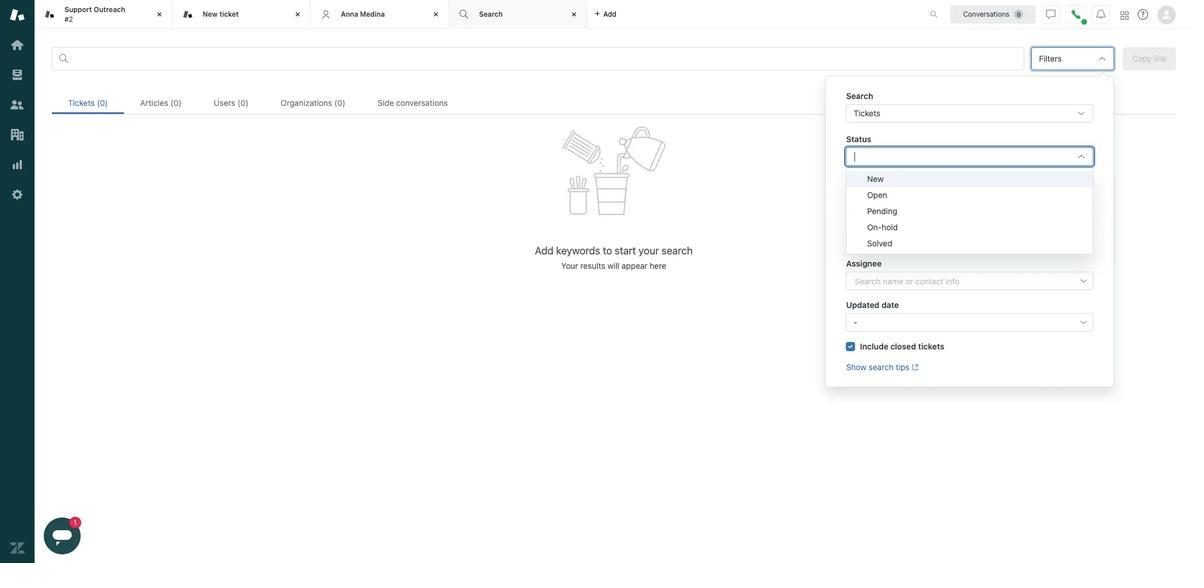 Task type: locate. For each thing, give the bounding box(es) containing it.
new ticket
[[203, 10, 239, 18]]

close image inside new ticket tab
[[292, 9, 304, 20]]

new inside tab
[[203, 10, 218, 18]]

2 (0) from the left
[[171, 98, 182, 108]]

side conversations
[[378, 98, 448, 108]]

0 horizontal spatial tickets
[[68, 98, 95, 108]]

new for new ticket
[[203, 10, 218, 18]]

copy
[[1133, 54, 1152, 63]]

organizations image
[[10, 127, 25, 142]]

new for new
[[868, 174, 884, 184]]

your
[[562, 261, 578, 271]]

status element
[[846, 147, 1094, 166]]

(0) right organizations
[[334, 98, 345, 108]]

new inside the status list box
[[868, 174, 884, 184]]

new ticket tab
[[173, 0, 311, 29]]

search
[[479, 10, 503, 18], [846, 91, 873, 101]]

include
[[860, 342, 889, 351]]

add button
[[587, 0, 623, 28]]

0 horizontal spatial search
[[662, 245, 693, 257]]

get started image
[[10, 37, 25, 52]]

0 horizontal spatial new
[[203, 10, 218, 18]]

to
[[603, 245, 612, 257]]

organizations
[[281, 98, 332, 108]]

1 horizontal spatial new
[[868, 174, 884, 184]]

search inside tab
[[479, 10, 503, 18]]

1 vertical spatial search
[[869, 362, 894, 372]]

(0)
[[97, 98, 108, 108], [171, 98, 182, 108], [238, 98, 248, 108], [334, 98, 345, 108]]

tab list
[[52, 92, 1176, 115]]

will
[[608, 261, 620, 271]]

search
[[662, 245, 693, 257], [869, 362, 894, 372]]

status
[[846, 134, 872, 144]]

4 close image from the left
[[568, 9, 580, 20]]

(0) left articles
[[97, 98, 108, 108]]

2 close image from the left
[[292, 9, 304, 20]]

tickets
[[918, 342, 945, 351]]

new up open
[[868, 174, 884, 184]]

conversations
[[396, 98, 448, 108]]

1 horizontal spatial search
[[846, 91, 873, 101]]

copy link
[[1133, 54, 1167, 63]]

1 vertical spatial new
[[868, 174, 884, 184]]

search up here
[[662, 245, 693, 257]]

close image inside search tab
[[568, 9, 580, 20]]

add
[[604, 10, 617, 18]]

search left the tips
[[869, 362, 894, 372]]

close image for anna medina
[[430, 9, 442, 20]]

tickets
[[68, 98, 95, 108], [854, 108, 881, 118]]

1 vertical spatial tickets
[[854, 108, 881, 118]]

3 (0) from the left
[[238, 98, 248, 108]]

copy link button
[[1123, 47, 1176, 70]]

support outreach #2
[[65, 5, 125, 23]]

show search tips link
[[846, 362, 919, 372]]

link
[[1154, 54, 1167, 63]]

add
[[535, 245, 554, 257]]

1 close image from the left
[[154, 9, 165, 20]]

close image for search
[[568, 9, 580, 20]]

tags
[[846, 217, 865, 227]]

ticket
[[220, 10, 239, 18]]

new
[[203, 10, 218, 18], [868, 174, 884, 184]]

- button
[[846, 313, 1094, 332]]

status list box
[[846, 168, 1094, 255]]

close image
[[154, 9, 165, 20], [292, 9, 304, 20], [430, 9, 442, 20], [568, 9, 580, 20]]

conversations
[[963, 10, 1010, 18]]

customers image
[[10, 97, 25, 112]]

(0) for users (0)
[[238, 98, 248, 108]]

4 (0) from the left
[[334, 98, 345, 108]]

tab
[[35, 0, 173, 29]]

0 vertical spatial search
[[662, 245, 693, 257]]

tickets inside 'tickets' "popup button"
[[854, 108, 881, 118]]

3 close image from the left
[[430, 9, 442, 20]]

on-hold
[[868, 222, 898, 232]]

0 vertical spatial tickets
[[68, 98, 95, 108]]

zendesk products image
[[1121, 11, 1129, 19]]

main element
[[0, 0, 35, 563]]

0 horizontal spatial search
[[479, 10, 503, 18]]

articles (0) tab
[[124, 92, 198, 114]]

tips
[[896, 362, 910, 372]]

zendesk support image
[[10, 7, 25, 22]]

users (0) tab
[[198, 92, 265, 114]]

(0) right users
[[238, 98, 248, 108]]

conversations button
[[951, 5, 1036, 23]]

Status field
[[855, 151, 1069, 162]]

on-
[[868, 222, 882, 232]]

(0) right articles
[[171, 98, 182, 108]]

(0) inside 'tab'
[[334, 98, 345, 108]]

0 vertical spatial new
[[203, 10, 218, 18]]

new left ticket
[[203, 10, 218, 18]]

views image
[[10, 67, 25, 82]]

0 vertical spatial search
[[479, 10, 503, 18]]

articles
[[140, 98, 168, 108]]

1 horizontal spatial tickets
[[854, 108, 881, 118]]

closed
[[891, 342, 916, 351]]

results
[[580, 261, 605, 271]]

users (0)
[[214, 98, 248, 108]]

1 vertical spatial search
[[846, 91, 873, 101]]

hold
[[882, 222, 898, 232]]

1 (0) from the left
[[97, 98, 108, 108]]

your
[[639, 245, 659, 257]]

get help image
[[1138, 9, 1149, 20]]

tickets (0) tab
[[52, 92, 124, 114]]

here
[[650, 261, 666, 271]]

(0) inside tab
[[238, 98, 248, 108]]

close image inside anna medina tab
[[430, 9, 442, 20]]

tickets inside tickets (0) tab
[[68, 98, 95, 108]]



Task type: vqa. For each thing, say whether or not it's contained in the screenshot.
add
yes



Task type: describe. For each thing, give the bounding box(es) containing it.
keywords
[[556, 245, 600, 257]]

anna
[[341, 10, 358, 18]]

solved
[[868, 238, 893, 248]]

button displays agent's chat status as invisible. image
[[1047, 10, 1056, 19]]

filters button
[[1032, 47, 1115, 70]]

include closed tickets
[[860, 342, 945, 351]]

tickets button
[[846, 104, 1094, 123]]

tickets (0)
[[68, 98, 108, 108]]

tickets for tickets (0)
[[68, 98, 95, 108]]

close image for new ticket
[[292, 9, 304, 20]]

(0) for organizations (0)
[[334, 98, 345, 108]]

-
[[854, 317, 858, 327]]

organizations (0)
[[281, 98, 345, 108]]

(opens in a new tab) image
[[910, 364, 919, 371]]

filters
[[1039, 54, 1062, 63]]

open
[[868, 190, 888, 200]]

type
[[846, 176, 865, 185]]

updated
[[846, 300, 880, 310]]

#2
[[65, 15, 73, 23]]

organizations (0) tab
[[265, 92, 362, 114]]

search tab
[[449, 0, 587, 29]]

users
[[214, 98, 235, 108]]

(0) for articles (0)
[[171, 98, 182, 108]]

articles (0)
[[140, 98, 182, 108]]

notifications image
[[1097, 10, 1106, 19]]

medina
[[360, 10, 385, 18]]

assignee
[[846, 259, 882, 268]]

admin image
[[10, 187, 25, 202]]

updated date
[[846, 300, 899, 310]]

tickets for tickets
[[854, 108, 881, 118]]

search inside the add keywords to start your search your results will appear here
[[662, 245, 693, 257]]

reporting image
[[10, 157, 25, 172]]

pending
[[868, 206, 898, 216]]

side
[[378, 98, 394, 108]]

Assignee field
[[855, 275, 1072, 287]]

appear
[[622, 261, 648, 271]]

side conversations tab
[[362, 92, 464, 114]]

show
[[846, 362, 867, 372]]

zendesk image
[[10, 541, 25, 556]]

add keywords to start your search your results will appear here
[[535, 245, 693, 271]]

tab list containing tickets (0)
[[52, 92, 1176, 115]]

anna medina
[[341, 10, 385, 18]]

anna medina tab
[[311, 0, 449, 29]]

(0) for tickets (0)
[[97, 98, 108, 108]]

tab containing support outreach
[[35, 0, 173, 29]]

show search tips
[[846, 362, 910, 372]]

support
[[65, 5, 92, 14]]

1 horizontal spatial search
[[869, 362, 894, 372]]

start
[[615, 245, 636, 257]]

outreach
[[94, 5, 125, 14]]

tabs tab list
[[35, 0, 918, 29]]

assignee element
[[846, 272, 1094, 290]]

date
[[882, 300, 899, 310]]



